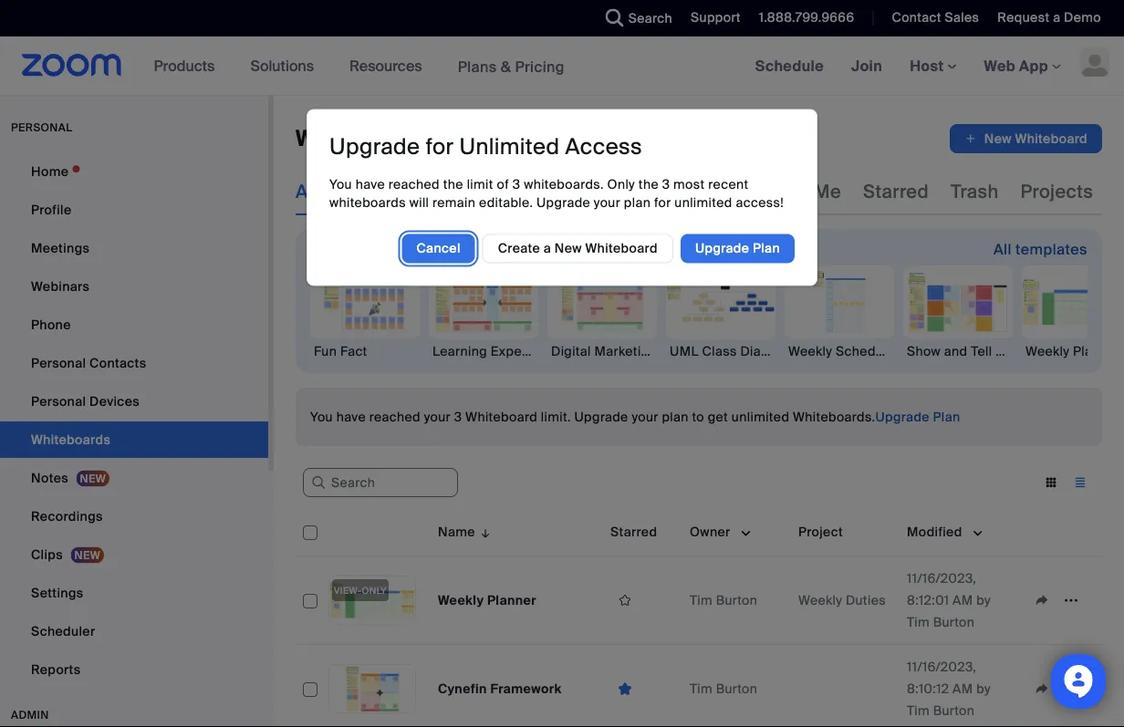 Task type: locate. For each thing, give the bounding box(es) containing it.
by for 11/16/2023, 8:10:12 am by tim burton
[[977, 680, 991, 697]]

2 tim burton from the top
[[690, 680, 758, 697]]

plan down only
[[624, 194, 651, 211]]

whiteboards.
[[793, 408, 876, 425]]

starred right me
[[863, 180, 929, 203]]

your
[[594, 194, 621, 211], [424, 408, 451, 425], [632, 408, 659, 425]]

tim burton for weekly planner
[[690, 592, 758, 609]]

upgrade
[[329, 132, 420, 161], [537, 194, 591, 211], [695, 240, 750, 257], [575, 408, 629, 425], [876, 408, 930, 425]]

show and tell with a twist button
[[904, 266, 1067, 360]]

unlimited down most
[[675, 194, 733, 211]]

0 horizontal spatial whiteboard
[[466, 408, 538, 425]]

planner right the twist
[[1073, 343, 1121, 360]]

1 vertical spatial weekly planner
[[438, 592, 537, 609]]

the right only
[[639, 176, 659, 193]]

3 right of
[[513, 176, 521, 193]]

your down only
[[594, 194, 621, 211]]

1 vertical spatial whiteboard
[[466, 408, 538, 425]]

banner containing schedule
[[0, 37, 1124, 96]]

0 horizontal spatial canvas
[[565, 343, 611, 360]]

0 vertical spatial have
[[356, 176, 385, 193]]

burton inside the 11/16/2023, 8:10:12 am by tim burton
[[933, 702, 975, 719]]

plan
[[753, 240, 780, 257], [933, 408, 961, 425]]

0 horizontal spatial a
[[544, 240, 551, 257]]

0 horizontal spatial upgrade plan button
[[681, 234, 795, 263]]

profile
[[31, 201, 72, 218]]

am inside 11/16/2023, 8:12:01 am by tim burton
[[953, 592, 973, 609]]

1 vertical spatial 11/16/2023,
[[907, 658, 977, 675]]

project
[[799, 523, 843, 540]]

weekly duties
[[799, 592, 886, 609]]

0 vertical spatial weekly planner
[[1026, 343, 1121, 360]]

reached up search text field
[[369, 408, 421, 425]]

1 horizontal spatial schedule
[[836, 343, 895, 360]]

0 vertical spatial all
[[296, 180, 318, 203]]

by right "8:12:01"
[[977, 592, 991, 609]]

0 vertical spatial whiteboard
[[585, 240, 658, 257]]

0 vertical spatial 11/16/2023,
[[907, 570, 977, 587]]

1 tim burton from the top
[[690, 592, 758, 609]]

burton
[[716, 592, 758, 609], [933, 614, 975, 631], [716, 680, 758, 697], [933, 702, 975, 719]]

your inside you have reached the limit of 3 whiteboards. only the 3 most recent whiteboards will remain editable. upgrade your plan for unlimited access!
[[594, 194, 621, 211]]

1 vertical spatial am
[[953, 680, 973, 697]]

schedule
[[755, 56, 824, 75], [836, 343, 895, 360]]

1 horizontal spatial whiteboard
[[585, 240, 658, 257]]

upgrade plan button down access!
[[681, 234, 795, 263]]

cell
[[791, 645, 900, 727]]

weekly inside the weekly schedule element
[[789, 343, 833, 360]]

reached
[[389, 176, 440, 193], [369, 408, 421, 425]]

have down fact
[[336, 408, 366, 425]]

2 horizontal spatial your
[[632, 408, 659, 425]]

whiteboards up all whiteboards
[[296, 125, 432, 153]]

8:10:12
[[907, 680, 949, 697]]

0 horizontal spatial weekly planner
[[438, 592, 537, 609]]

upgrade plan button down show
[[876, 402, 961, 432]]

all inside button
[[994, 240, 1012, 259]]

1 horizontal spatial starred
[[863, 180, 929, 203]]

have up whiteboards
[[356, 176, 385, 193]]

shared
[[705, 180, 768, 203]]

tim inside the 11/16/2023, 8:10:12 am by tim burton
[[907, 702, 930, 719]]

weekly planner
[[1026, 343, 1121, 360], [438, 592, 537, 609]]

upgrade right limit.
[[575, 408, 629, 425]]

0 horizontal spatial starred
[[611, 523, 657, 540]]

by inside the 11/16/2023, 8:10:12 am by tim burton
[[977, 680, 991, 697]]

upgrade inside you have reached the limit of 3 whiteboards. only the 3 most recent whiteboards will remain editable. upgrade your plan for unlimited access!
[[537, 194, 591, 211]]

personal contacts
[[31, 355, 146, 371]]

access
[[565, 132, 643, 161]]

2 canvas from the left
[[660, 343, 706, 360]]

all left whiteboards
[[296, 180, 318, 203]]

unlimited
[[460, 132, 560, 161]]

tim inside 11/16/2023, 8:12:01 am by tim burton
[[907, 614, 930, 631]]

0 vertical spatial tim burton
[[690, 592, 758, 609]]

0 vertical spatial for
[[426, 132, 454, 161]]

with left me
[[773, 180, 809, 203]]

1 horizontal spatial weekly planner
[[1026, 343, 1121, 360]]

canvas inside "element"
[[660, 343, 706, 360]]

0 horizontal spatial all
[[296, 180, 318, 203]]

whiteboards
[[296, 125, 432, 153], [323, 180, 434, 203], [571, 180, 683, 203]]

0 horizontal spatial planner
[[487, 592, 537, 609]]

0 vertical spatial a
[[1053, 9, 1061, 26]]

show
[[907, 343, 941, 360]]

1 vertical spatial a
[[544, 240, 551, 257]]

create
[[498, 240, 540, 257]]

0 vertical spatial personal
[[31, 355, 86, 371]]

personal devices
[[31, 393, 140, 410]]

experience
[[491, 343, 561, 360]]

personal
[[11, 120, 73, 135]]

1 vertical spatial all
[[994, 240, 1012, 259]]

with inside tabs of all whiteboard page tab list
[[773, 180, 809, 203]]

schedule inside the weekly schedule element
[[836, 343, 895, 360]]

1 vertical spatial you
[[310, 408, 333, 425]]

diagram
[[741, 343, 793, 360]]

contact sales link
[[878, 0, 984, 37], [892, 9, 980, 26]]

show and tell with a twist
[[907, 343, 1067, 360]]

canvas
[[565, 343, 611, 360], [660, 343, 706, 360]]

am for 8:12:01
[[953, 592, 973, 609]]

by for 11/16/2023, 8:12:01 am by tim burton
[[977, 592, 991, 609]]

3 left most
[[662, 176, 670, 193]]

personal devices link
[[0, 383, 268, 420]]

11/16/2023, up "8:12:01"
[[907, 570, 977, 587]]

3 down learning
[[454, 408, 462, 425]]

upgrade down shared
[[695, 240, 750, 257]]

class
[[702, 343, 737, 360]]

by inside 11/16/2023, 8:12:01 am by tim burton
[[977, 592, 991, 609]]

banner
[[0, 37, 1124, 96]]

am
[[953, 592, 973, 609], [953, 680, 973, 697]]

1 vertical spatial planner
[[487, 592, 537, 609]]

a left the twist
[[1025, 343, 1032, 360]]

am for 8:10:12
[[953, 680, 973, 697]]

0 vertical spatial upgrade plan button
[[681, 234, 795, 263]]

1 vertical spatial have
[[336, 408, 366, 425]]

recordings
[[31, 508, 103, 525]]

1 vertical spatial with
[[996, 343, 1021, 360]]

upgrade down whiteboards.
[[537, 194, 591, 211]]

all left 'templates'
[[994, 240, 1012, 259]]

fun fact button
[[310, 266, 420, 360]]

2 am from the top
[[953, 680, 973, 697]]

1 vertical spatial schedule
[[836, 343, 895, 360]]

create a new whiteboard button
[[483, 234, 673, 263]]

weekly schedule
[[789, 343, 895, 360]]

1 vertical spatial unlimited
[[732, 408, 790, 425]]

a left new
[[544, 240, 551, 257]]

0 vertical spatial unlimited
[[675, 194, 733, 211]]

access!
[[736, 194, 784, 211]]

2 by from the top
[[977, 680, 991, 697]]

0 horizontal spatial the
[[443, 176, 464, 193]]

devices
[[89, 393, 140, 410]]

upgrade up all whiteboards
[[329, 132, 420, 161]]

0 vertical spatial with
[[773, 180, 809, 203]]

for inside you have reached the limit of 3 whiteboards. only the 3 most recent whiteboards will remain editable. upgrade your plan for unlimited access!
[[654, 194, 671, 211]]

application containing whiteboards
[[0, 0, 1124, 727]]

by
[[977, 592, 991, 609], [977, 680, 991, 697]]

weekly planner inside weekly planner element
[[1026, 343, 1121, 360]]

whiteboard left limit.
[[466, 408, 538, 425]]

planner inside application
[[487, 592, 537, 609]]

request
[[998, 9, 1050, 26]]

you
[[329, 176, 352, 193], [310, 408, 333, 425]]

whiteboards up templates
[[323, 180, 434, 203]]

2 horizontal spatial 3
[[662, 176, 670, 193]]

demo
[[1064, 9, 1102, 26]]

reached inside you have reached the limit of 3 whiteboards. only the 3 most recent whiteboards will remain editable. upgrade your plan for unlimited access!
[[389, 176, 440, 193]]

unlimited right get on the bottom of the page
[[732, 408, 790, 425]]

2 11/16/2023, from the top
[[907, 658, 977, 675]]

1 horizontal spatial planner
[[1073, 343, 1121, 360]]

zoom logo image
[[22, 54, 122, 77]]

2 horizontal spatial a
[[1053, 9, 1061, 26]]

whiteboards for all
[[323, 180, 434, 203]]

get
[[708, 408, 728, 425]]

marketing
[[595, 343, 657, 360]]

schedule down 1.888.799.9666
[[755, 56, 824, 75]]

0 vertical spatial am
[[953, 592, 973, 609]]

1 horizontal spatial canvas
[[660, 343, 706, 360]]

1 horizontal spatial all
[[994, 240, 1012, 259]]

0 vertical spatial planner
[[1073, 343, 1121, 360]]

0 horizontal spatial for
[[426, 132, 454, 161]]

weekly planner inside application
[[438, 592, 537, 609]]

1 horizontal spatial the
[[639, 176, 659, 193]]

1 horizontal spatial with
[[996, 343, 1021, 360]]

starred inside tabs of all whiteboard page tab list
[[863, 180, 929, 203]]

will
[[409, 194, 429, 211]]

0 horizontal spatial plan
[[753, 240, 780, 257]]

whiteboard right new
[[585, 240, 658, 257]]

plans & pricing link
[[458, 57, 565, 76], [458, 57, 565, 76]]

webinars link
[[0, 268, 268, 305]]

3
[[513, 176, 521, 193], [662, 176, 670, 193], [454, 408, 462, 425]]

you inside you have reached the limit of 3 whiteboards. only the 3 most recent whiteboards will remain editable. upgrade your plan for unlimited access!
[[329, 176, 352, 193]]

0 horizontal spatial with
[[773, 180, 809, 203]]

1 vertical spatial for
[[654, 194, 671, 211]]

plan inside upgrade for unlimited access "dialog"
[[753, 240, 780, 257]]

reached up will
[[389, 176, 440, 193]]

with right tell
[[996, 343, 1021, 360]]

1 vertical spatial upgrade plan button
[[876, 402, 961, 432]]

your left to
[[632, 408, 659, 425]]

8:12:01
[[907, 592, 949, 609]]

0 vertical spatial you
[[329, 176, 352, 193]]

1.888.799.9666 button up schedule link
[[759, 9, 855, 26]]

1 by from the top
[[977, 592, 991, 609]]

plan down access!
[[753, 240, 780, 257]]

meetings link
[[0, 230, 268, 266]]

2 vertical spatial a
[[1025, 343, 1032, 360]]

1 vertical spatial personal
[[31, 393, 86, 410]]

plan down 'and' at the right top
[[933, 408, 961, 425]]

upgrade plan button
[[681, 234, 795, 263], [876, 402, 961, 432]]

1 vertical spatial starred
[[611, 523, 657, 540]]

0 vertical spatial reached
[[389, 176, 440, 193]]

personal down phone
[[31, 355, 86, 371]]

whiteboards down access
[[571, 180, 683, 203]]

1 horizontal spatial upgrade plan button
[[876, 402, 961, 432]]

arrow down image
[[475, 521, 492, 543]]

by right 8:10:12
[[977, 680, 991, 697]]

11/16/2023, inside the 11/16/2023, 8:10:12 am by tim burton
[[907, 658, 977, 675]]

a left demo
[[1053, 9, 1061, 26]]

1 horizontal spatial for
[[654, 194, 671, 211]]

join
[[852, 56, 883, 75]]

planner down arrow down image
[[487, 592, 537, 609]]

application
[[0, 0, 1124, 727], [296, 508, 1102, 727], [611, 587, 675, 614], [611, 675, 675, 703]]

am right "8:12:01"
[[953, 592, 973, 609]]

grid mode, not selected image
[[1037, 475, 1066, 491]]

0 horizontal spatial plan
[[624, 194, 651, 211]]

my
[[541, 180, 567, 203]]

you up whiteboards
[[329, 176, 352, 193]]

tim burton
[[690, 592, 758, 609], [690, 680, 758, 697]]

11/16/2023, up 8:10:12
[[907, 658, 977, 675]]

am inside the 11/16/2023, 8:10:12 am by tim burton
[[953, 680, 973, 697]]

have inside you have reached the limit of 3 whiteboards. only the 3 most recent whiteboards will remain editable. upgrade your plan for unlimited access!
[[356, 176, 385, 193]]

1 vertical spatial by
[[977, 680, 991, 697]]

1 vertical spatial plan
[[933, 408, 961, 425]]

modified
[[907, 523, 963, 540]]

1 vertical spatial plan
[[662, 408, 689, 425]]

personal contacts link
[[0, 345, 268, 381]]

home link
[[0, 153, 268, 190]]

personal for personal devices
[[31, 393, 86, 410]]

11/16/2023, inside 11/16/2023, 8:12:01 am by tim burton
[[907, 570, 977, 587]]

a inside "dialog"
[[544, 240, 551, 257]]

1 11/16/2023, from the top
[[907, 570, 977, 587]]

plan left to
[[662, 408, 689, 425]]

planner inside button
[[1073, 343, 1121, 360]]

the up remain
[[443, 176, 464, 193]]

thumbnail of weekly planner image
[[329, 577, 415, 624]]

0 vertical spatial plan
[[624, 194, 651, 211]]

1 am from the top
[[953, 592, 973, 609]]

0 vertical spatial schedule
[[755, 56, 824, 75]]

1 personal from the top
[[31, 355, 86, 371]]

0 vertical spatial plan
[[753, 240, 780, 257]]

reports
[[31, 661, 81, 678]]

2 personal from the top
[[31, 393, 86, 410]]

learning
[[433, 343, 487, 360]]

all
[[296, 180, 318, 203], [994, 240, 1012, 259]]

1 canvas from the left
[[565, 343, 611, 360]]

your down learning
[[424, 408, 451, 425]]

sales
[[945, 9, 980, 26]]

1 horizontal spatial plan
[[662, 408, 689, 425]]

am right 8:10:12
[[953, 680, 973, 697]]

a
[[1053, 9, 1061, 26], [544, 240, 551, 257], [1025, 343, 1032, 360]]

uml
[[670, 343, 699, 360]]

1 horizontal spatial your
[[594, 194, 621, 211]]

0 vertical spatial by
[[977, 592, 991, 609]]

1 vertical spatial tim burton
[[690, 680, 758, 697]]

tim
[[690, 592, 713, 609], [907, 614, 930, 631], [690, 680, 713, 697], [907, 702, 930, 719]]

all inside tab list
[[296, 180, 318, 203]]

fun fact element
[[310, 342, 420, 360]]

11/16/2023, 8:10:12 am by tim burton
[[907, 658, 991, 719]]

0 horizontal spatial schedule
[[755, 56, 824, 75]]

limit.
[[541, 408, 571, 425]]

for
[[426, 132, 454, 161], [654, 194, 671, 211]]

schedule left show
[[836, 343, 895, 360]]

uml class diagram button
[[666, 266, 793, 360]]

starred inside application
[[611, 523, 657, 540]]

limit
[[467, 176, 493, 193]]

application containing name
[[296, 508, 1102, 727]]

starred left the owner
[[611, 523, 657, 540]]

personal down personal contacts
[[31, 393, 86, 410]]

1.888.799.9666 button
[[745, 0, 859, 37], [759, 9, 855, 26]]

1 vertical spatial reached
[[369, 408, 421, 425]]

upgrade plan
[[695, 240, 780, 257]]

you down fun
[[310, 408, 333, 425]]

whiteboard inside the create a new whiteboard button
[[585, 240, 658, 257]]

my whiteboards
[[541, 180, 683, 203]]

weekly
[[789, 343, 833, 360], [1026, 343, 1070, 360], [438, 592, 484, 609], [799, 592, 843, 609]]

0 vertical spatial starred
[[863, 180, 929, 203]]



Task type: describe. For each thing, give the bounding box(es) containing it.
duties
[[846, 592, 886, 609]]

join link
[[838, 37, 896, 95]]

admin
[[11, 708, 49, 722]]

product information navigation
[[140, 37, 579, 96]]

upgrade for unlimited access
[[329, 132, 643, 161]]

fun
[[314, 343, 337, 360]]

1.888.799.9666
[[759, 9, 855, 26]]

me
[[814, 180, 841, 203]]

meetings
[[31, 240, 90, 256]]

uml class diagram
[[670, 343, 793, 360]]

reached for your
[[369, 408, 421, 425]]

have for you have reached the limit of 3 whiteboards. only the 3 most recent whiteboards will remain editable. upgrade your plan for unlimited access!
[[356, 176, 385, 193]]

all for all whiteboards
[[296, 180, 318, 203]]

contact
[[892, 9, 942, 26]]

projects
[[1021, 180, 1093, 203]]

upgrade down show
[[876, 408, 930, 425]]

phone
[[31, 316, 71, 333]]

request a demo
[[998, 9, 1102, 26]]

canvas for digital marketing canvas
[[660, 343, 706, 360]]

view-only
[[334, 585, 387, 596]]

show and tell with a twist element
[[904, 342, 1067, 360]]

of
[[497, 176, 509, 193]]

weekly schedule button
[[785, 266, 895, 360]]

shared with me
[[705, 180, 841, 203]]

plans & pricing
[[458, 57, 565, 76]]

&
[[501, 57, 511, 76]]

digital marketing canvas element
[[548, 342, 706, 360]]

personal for personal contacts
[[31, 355, 86, 371]]

you have reached the limit of 3 whiteboards. only the 3 most recent whiteboards will remain editable. upgrade your plan for unlimited access!
[[329, 176, 784, 211]]

name
[[438, 523, 475, 540]]

schedule inside schedule link
[[755, 56, 824, 75]]

contacts
[[89, 355, 146, 371]]

all for all templates
[[994, 240, 1012, 259]]

0 horizontal spatial 3
[[454, 408, 462, 425]]

digital
[[551, 343, 591, 360]]

fact
[[340, 343, 367, 360]]

you for you have reached the limit of 3 whiteboards. only the 3 most recent whiteboards will remain editable. upgrade your plan for unlimited access!
[[329, 176, 352, 193]]

0 horizontal spatial your
[[424, 408, 451, 425]]

11/16/2023, 8:12:01 am by tim burton
[[907, 570, 991, 631]]

learning experience canvas button
[[429, 266, 611, 360]]

a for new
[[544, 240, 551, 257]]

whiteboards.
[[524, 176, 604, 193]]

webinars
[[31, 278, 90, 295]]

2 the from the left
[[639, 176, 659, 193]]

thumbnail of cynefin framework image
[[329, 665, 415, 713]]

digital marketing canvas
[[551, 343, 706, 360]]

canvas for learning experience canvas
[[565, 343, 611, 360]]

cancel
[[417, 240, 461, 257]]

notes
[[31, 470, 68, 486]]

recent
[[456, 180, 519, 203]]

reports link
[[0, 652, 268, 688]]

home
[[31, 163, 69, 180]]

owner
[[690, 523, 731, 540]]

11/16/2023, for 8:12:01
[[907, 570, 977, 587]]

uml class diagram element
[[666, 342, 793, 360]]

tim burton for cynefin framework
[[690, 680, 758, 697]]

whiteboards inside application
[[296, 125, 432, 153]]

new
[[555, 240, 582, 257]]

templates
[[310, 240, 386, 259]]

1 horizontal spatial 3
[[513, 176, 521, 193]]

pricing
[[515, 57, 565, 76]]

with inside button
[[996, 343, 1021, 360]]

settings
[[31, 585, 84, 601]]

a for demo
[[1053, 9, 1061, 26]]

scheduler link
[[0, 613, 268, 650]]

all whiteboards
[[296, 180, 434, 203]]

upgrade for unlimited access dialog
[[307, 109, 818, 286]]

templates
[[1016, 240, 1088, 259]]

recordings link
[[0, 498, 268, 535]]

burton inside 11/16/2023, 8:12:01 am by tim burton
[[933, 614, 975, 631]]

1 horizontal spatial a
[[1025, 343, 1032, 360]]

tabs of all whiteboard page tab list
[[296, 168, 1093, 215]]

fun fact
[[314, 343, 367, 360]]

remain
[[433, 194, 476, 211]]

1 horizontal spatial plan
[[933, 408, 961, 425]]

whiteboards
[[329, 194, 406, 211]]

plans
[[458, 57, 497, 76]]

have for you have reached your 3 whiteboard limit. upgrade your plan to get unlimited whiteboards. upgrade plan
[[336, 408, 366, 425]]

11/16/2023, for 8:10:12
[[907, 658, 977, 675]]

learning experience canvas element
[[429, 342, 611, 360]]

meetings navigation
[[742, 37, 1124, 96]]

personal menu menu
[[0, 153, 268, 690]]

cynefin
[[438, 680, 487, 697]]

Search text field
[[303, 468, 458, 497]]

only
[[607, 176, 635, 193]]

notes link
[[0, 460, 268, 496]]

list mode, selected image
[[1066, 475, 1095, 491]]

to
[[692, 408, 705, 425]]

contact sales link up "meetings" navigation on the top right of page
[[892, 9, 980, 26]]

and
[[944, 343, 968, 360]]

1.888.799.9666 button up join
[[745, 0, 859, 37]]

all templates button
[[994, 235, 1088, 264]]

schedule link
[[742, 37, 838, 95]]

cynefin framework
[[438, 680, 562, 697]]

1 the from the left
[[443, 176, 464, 193]]

recent
[[708, 176, 749, 193]]

plan inside you have reached the limit of 3 whiteboards. only the 3 most recent whiteboards will remain editable. upgrade your plan for unlimited access!
[[624, 194, 651, 211]]

view-
[[334, 585, 362, 596]]

clips
[[31, 546, 63, 563]]

whiteboards for my
[[571, 180, 683, 203]]

phone link
[[0, 307, 268, 343]]

all templates
[[994, 240, 1088, 259]]

support
[[691, 9, 741, 26]]

framework
[[490, 680, 562, 697]]

cancel button
[[402, 234, 475, 263]]

digital marketing canvas button
[[548, 266, 706, 360]]

contact sales link up join
[[878, 0, 984, 37]]

unlimited inside you have reached the limit of 3 whiteboards. only the 3 most recent whiteboards will remain editable. upgrade your plan for unlimited access!
[[675, 194, 733, 211]]

weekly planner element
[[1022, 342, 1124, 360]]

weekly schedule element
[[785, 342, 895, 360]]

you for you have reached your 3 whiteboard limit. upgrade your plan to get unlimited whiteboards. upgrade plan
[[310, 408, 333, 425]]

weekly inside weekly planner element
[[1026, 343, 1070, 360]]

most
[[674, 176, 705, 193]]

reached for the
[[389, 176, 440, 193]]

contact sales
[[892, 9, 980, 26]]

learning experience canvas
[[433, 343, 611, 360]]

twist
[[1036, 343, 1067, 360]]

create a new whiteboard
[[498, 240, 658, 257]]



Task type: vqa. For each thing, say whether or not it's contained in the screenshot.
16 popup button
no



